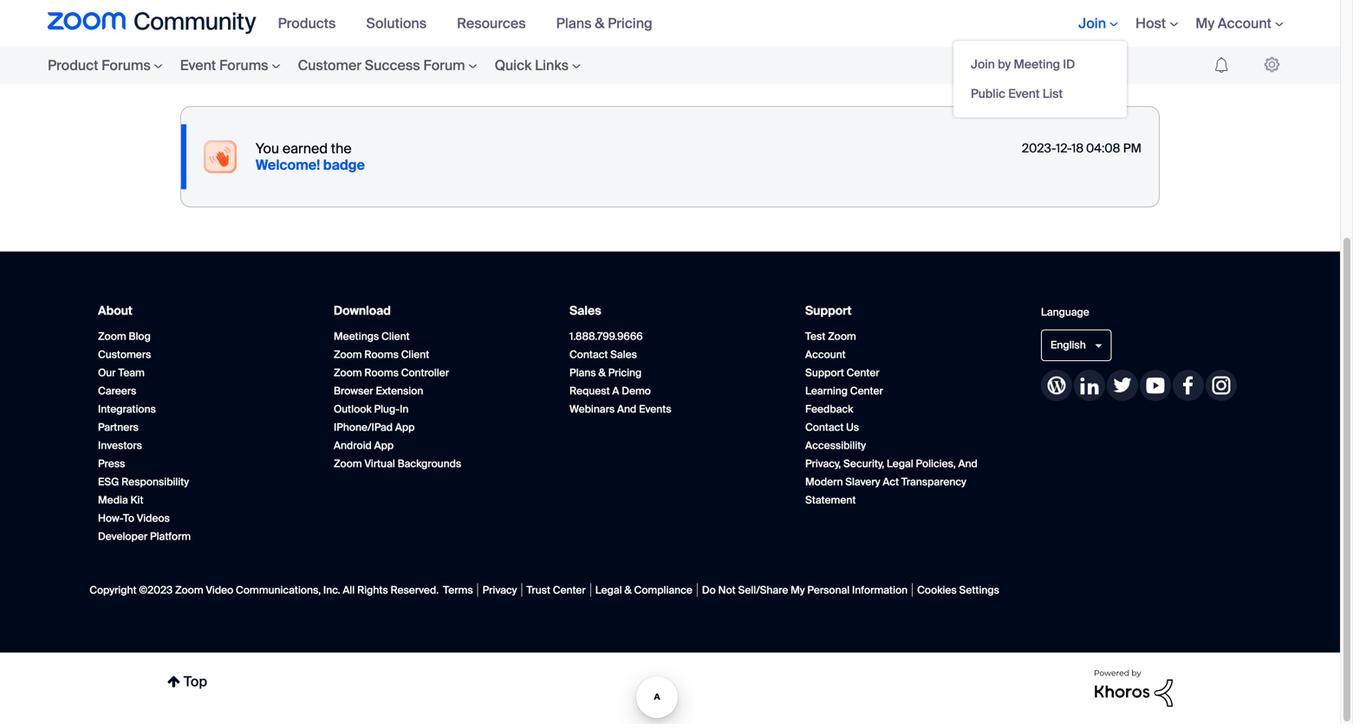 Task type: locate. For each thing, give the bounding box(es) containing it.
my right host link
[[1196, 14, 1215, 32]]

app up virtual
[[374, 439, 394, 452]]

0 vertical spatial contact
[[570, 348, 608, 361]]

account inside menu bar
[[1218, 14, 1272, 32]]

test zoom link
[[806, 330, 857, 343]]

0 vertical spatial support
[[806, 303, 852, 319]]

1 vertical spatial and
[[959, 457, 978, 471]]

1 horizontal spatial sales
[[611, 348, 637, 361]]

zoom up browser
[[334, 366, 362, 380]]

pricing
[[608, 14, 653, 32], [608, 366, 642, 380]]

pm
[[1124, 140, 1142, 156]]

my left the personal
[[791, 584, 805, 597]]

0 vertical spatial pricing
[[608, 14, 653, 32]]

join inside menu
[[971, 56, 995, 72]]

0 vertical spatial event
[[180, 56, 216, 75]]

feedback
[[806, 403, 854, 416]]

0 horizontal spatial my
[[791, 584, 805, 597]]

legal right trust center link
[[596, 584, 622, 597]]

account inside the test zoom account support center learning center feedback contact us accessibility privacy, security, legal policies, and modern slavery act transparency statement
[[806, 348, 846, 361]]

0 vertical spatial app
[[395, 421, 415, 434]]

request
[[570, 384, 610, 398]]

media
[[98, 494, 128, 507]]

1 vertical spatial pricing
[[608, 366, 642, 380]]

trust center
[[527, 584, 586, 597]]

2 forums from the left
[[219, 56, 268, 75]]

top
[[184, 674, 207, 692]]

0 horizontal spatial sales
[[570, 303, 602, 319]]

0 vertical spatial legal
[[887, 457, 914, 471]]

rooms down the zoom rooms client link
[[365, 366, 399, 380]]

support up the test zoom link
[[806, 303, 852, 319]]

1 vertical spatial account
[[806, 348, 846, 361]]

account link
[[806, 348, 846, 361]]

0 vertical spatial account
[[1218, 14, 1272, 32]]

linkedin image
[[1074, 370, 1106, 401]]

menu inside menu bar
[[954, 41, 1127, 117]]

2 rooms from the top
[[365, 366, 399, 380]]

demo
[[622, 384, 651, 398]]

1 horizontal spatial account
[[1218, 14, 1272, 32]]

0 vertical spatial &
[[595, 14, 605, 32]]

plans & pricing link down contact sales link
[[570, 366, 642, 380]]

welcome! badge link
[[256, 156, 365, 174]]

0 horizontal spatial event
[[180, 56, 216, 75]]

and right policies,
[[959, 457, 978, 471]]

& inside "1.888.799.9666 contact sales plans & pricing request a demo webinars and events"
[[599, 366, 606, 380]]

app down "in"
[[395, 421, 415, 434]]

partners link
[[98, 421, 139, 434]]

transparency
[[902, 475, 967, 489]]

1 vertical spatial contact
[[806, 421, 844, 434]]

zoom rooms controller link
[[334, 366, 449, 380]]

contact inside "1.888.799.9666 contact sales plans & pricing request a demo webinars and events"
[[570, 348, 608, 361]]

account down the test zoom link
[[806, 348, 846, 361]]

zoom virtual backgrounds link
[[334, 457, 461, 471]]

& for legal
[[625, 584, 632, 597]]

english link
[[1051, 339, 1103, 352]]

join by meeting id
[[971, 56, 1076, 72]]

plans & pricing
[[556, 14, 653, 32]]

2 vertical spatial center
[[553, 584, 586, 597]]

0 vertical spatial rooms
[[365, 348, 399, 361]]

forums down notification
[[219, 56, 268, 75]]

statement
[[806, 494, 856, 507]]

plans up links
[[556, 14, 592, 32]]

0 horizontal spatial and
[[617, 403, 637, 416]]

zoom up account link
[[828, 330, 857, 343]]

1 horizontal spatial join
[[1079, 14, 1107, 32]]

zoom blog customers our team careers integrations partners investors press esg responsibility media kit how-to videos developer platform
[[98, 330, 191, 544]]

1 vertical spatial support
[[806, 366, 844, 380]]

notification
[[220, 24, 284, 40]]

2 support from the top
[[806, 366, 844, 380]]

community.title image
[[48, 12, 256, 35]]

virtual
[[365, 457, 395, 471]]

accessibility
[[806, 439, 866, 452]]

sales inside "1.888.799.9666 contact sales plans & pricing request a demo webinars and events"
[[611, 348, 637, 361]]

learning center link
[[806, 384, 883, 398]]

1.888.799.9666
[[570, 330, 643, 343]]

download
[[334, 303, 391, 319]]

1 vertical spatial event
[[1009, 86, 1040, 102]]

english
[[1051, 339, 1086, 352]]

plans inside menu bar
[[556, 14, 592, 32]]

join by meeting id link
[[971, 50, 1110, 79]]

menu bar containing join
[[954, 0, 1293, 117]]

rooms up zoom rooms controller link
[[365, 348, 399, 361]]

sales up 1.888.799.9666 link
[[570, 303, 602, 319]]

support center link
[[806, 366, 880, 380]]

0 vertical spatial join
[[1079, 14, 1107, 32]]

event left list
[[1009, 86, 1040, 102]]

plans & pricing link up links
[[556, 14, 666, 32]]

0 vertical spatial plans
[[556, 14, 592, 32]]

act
[[883, 475, 899, 489]]

responsibility
[[122, 475, 189, 489]]

test zoom account support center learning center feedback contact us accessibility privacy, security, legal policies, and modern slavery act transparency statement
[[806, 330, 978, 507]]

join left the host
[[1079, 14, 1107, 32]]

zoom up the customers
[[98, 330, 126, 343]]

welcome!
[[256, 156, 320, 174]]

1 list from the top
[[163, 10, 1178, 54]]

&
[[595, 14, 605, 32], [599, 366, 606, 380], [625, 584, 632, 597]]

join for join
[[1079, 14, 1107, 32]]

event down zoom link
[[180, 56, 216, 75]]

solutions link
[[366, 14, 440, 32]]

extension
[[376, 384, 423, 398]]

powered by khoros image
[[1095, 671, 1173, 708]]

1 vertical spatial rooms
[[365, 366, 399, 380]]

products
[[278, 14, 336, 32]]

my inside footer
[[791, 584, 805, 597]]

plans & pricing link
[[556, 14, 666, 32], [570, 366, 642, 380]]

0 horizontal spatial account
[[806, 348, 846, 361]]

zoom up event forums
[[163, 24, 196, 40]]

& for plans
[[595, 14, 605, 32]]

legal inside the test zoom account support center learning center feedback contact us accessibility privacy, security, legal policies, and modern slavery act transparency statement
[[887, 457, 914, 471]]

privacy, security, legal policies, and modern slavery act transparency statement link
[[806, 457, 978, 507]]

kit
[[130, 494, 143, 507]]

client up the zoom rooms client link
[[382, 330, 410, 343]]

1 vertical spatial plans
[[570, 366, 596, 380]]

center down support center 'link'
[[850, 384, 883, 398]]

outlook
[[334, 403, 372, 416]]

2 pricing from the top
[[608, 366, 642, 380]]

youtube image
[[1140, 370, 1172, 401]]

1 pricing from the top
[[608, 14, 653, 32]]

products link
[[278, 14, 349, 32]]

menu bar containing product forums
[[13, 47, 624, 84]]

terryturtle85 image
[[1265, 57, 1280, 72]]

1 vertical spatial legal
[[596, 584, 622, 597]]

1 horizontal spatial contact
[[806, 421, 844, 434]]

menu
[[954, 41, 1127, 117]]

04:08
[[1087, 140, 1121, 156]]

1 horizontal spatial and
[[959, 457, 978, 471]]

how-to videos link
[[98, 512, 170, 525]]

zoom inside the test zoom account support center learning center feedback contact us accessibility privacy, security, legal policies, and modern slavery act transparency statement
[[828, 330, 857, 343]]

webinars and events link
[[570, 403, 672, 416]]

iphone/ipad app link
[[334, 421, 415, 434]]

footer
[[81, 287, 1260, 619]]

information
[[852, 584, 908, 597]]

2 vertical spatial &
[[625, 584, 632, 597]]

0 vertical spatial list
[[163, 10, 1178, 54]]

0 horizontal spatial forums
[[102, 56, 151, 75]]

join left by
[[971, 56, 995, 72]]

list
[[163, 10, 1178, 54], [163, 89, 1178, 225]]

1 vertical spatial join
[[971, 56, 995, 72]]

1 support from the top
[[806, 303, 852, 319]]

1 vertical spatial client
[[401, 348, 429, 361]]

1 forums from the left
[[102, 56, 151, 75]]

menu bar
[[269, 0, 674, 47], [954, 0, 1293, 117], [13, 47, 624, 84]]

plans inside "1.888.799.9666 contact sales plans & pricing request a demo webinars and events"
[[570, 366, 596, 380]]

browser
[[334, 384, 373, 398]]

1 vertical spatial center
[[850, 384, 883, 398]]

1 horizontal spatial forums
[[219, 56, 268, 75]]

account up terryturtle85 icon
[[1218, 14, 1272, 32]]

sales link
[[570, 303, 602, 319]]

and down demo
[[617, 403, 637, 416]]

1 horizontal spatial legal
[[887, 457, 914, 471]]

contact inside the test zoom account support center learning center feedback contact us accessibility privacy, security, legal policies, and modern slavery act transparency statement
[[806, 421, 844, 434]]

by
[[998, 56, 1011, 72]]

center up learning center link
[[847, 366, 880, 380]]

request a demo link
[[570, 384, 651, 398]]

list containing you
[[163, 89, 1178, 225]]

host
[[1136, 14, 1167, 32]]

zoom rooms client link
[[334, 348, 429, 361]]

product forums link
[[48, 47, 171, 84]]

and
[[617, 403, 637, 416], [959, 457, 978, 471]]

0 vertical spatial and
[[617, 403, 637, 416]]

1 vertical spatial my
[[791, 584, 805, 597]]

public event list link
[[971, 79, 1110, 109]]

legal up act
[[887, 457, 914, 471]]

menu containing join by meeting id
[[954, 41, 1127, 117]]

zoom down meetings
[[334, 348, 362, 361]]

product
[[48, 56, 98, 75]]

contact down 1.888.799.9666 link
[[570, 348, 608, 361]]

settings
[[959, 584, 1000, 597]]

client up controller
[[401, 348, 429, 361]]

0 vertical spatial my
[[1196, 14, 1215, 32]]

zoom left "video"
[[175, 584, 203, 597]]

1 rooms from the top
[[365, 348, 399, 361]]

1 vertical spatial list
[[163, 89, 1178, 225]]

0 horizontal spatial join
[[971, 56, 995, 72]]

the
[[331, 139, 352, 158]]

forums down community.title image
[[102, 56, 151, 75]]

privacy link
[[478, 584, 522, 597]]

developer
[[98, 530, 148, 544]]

2 list from the top
[[163, 89, 1178, 225]]

1 vertical spatial app
[[374, 439, 394, 452]]

earned
[[283, 139, 328, 158]]

resources link
[[457, 14, 539, 32]]

app
[[395, 421, 415, 434], [374, 439, 394, 452]]

about link
[[98, 303, 133, 319]]

support
[[806, 303, 852, 319], [806, 366, 844, 380]]

zoom down android
[[334, 457, 362, 471]]

contact down feedback
[[806, 421, 844, 434]]

center right trust
[[553, 584, 586, 597]]

join link
[[1079, 14, 1119, 32]]

18
[[1072, 140, 1084, 156]]

0 horizontal spatial contact
[[570, 348, 608, 361]]

feedback link
[[806, 403, 854, 416]]

legal
[[887, 457, 914, 471], [596, 584, 622, 597]]

sales down 1.888.799.9666
[[611, 348, 637, 361]]

rights
[[357, 584, 388, 597]]

plans up request on the bottom
[[570, 366, 596, 380]]

zoom
[[163, 24, 196, 40], [98, 330, 126, 343], [828, 330, 857, 343], [334, 348, 362, 361], [334, 366, 362, 380], [334, 457, 362, 471], [175, 584, 203, 597]]

0 vertical spatial client
[[382, 330, 410, 343]]

0 vertical spatial sales
[[570, 303, 602, 319]]

support down account link
[[806, 366, 844, 380]]

1 vertical spatial &
[[599, 366, 606, 380]]

1 vertical spatial sales
[[611, 348, 637, 361]]



Task type: describe. For each thing, give the bounding box(es) containing it.
menu bar containing products
[[269, 0, 674, 47]]

modern
[[806, 475, 843, 489]]

cookies
[[918, 584, 957, 597]]

feed
[[287, 24, 312, 40]]

cookies settings
[[918, 584, 1000, 597]]

quick links link
[[486, 47, 590, 84]]

event forums link
[[171, 47, 289, 84]]

blog image
[[1041, 370, 1073, 401]]

quick
[[495, 56, 532, 75]]

zoom inside zoom blog customers our team careers integrations partners investors press esg responsibility media kit how-to videos developer platform
[[98, 330, 126, 343]]

sell/share
[[738, 584, 789, 597]]

android app link
[[334, 439, 394, 452]]

1 vertical spatial plans & pricing link
[[570, 366, 642, 380]]

pricing inside menu bar
[[608, 14, 653, 32]]

0 vertical spatial plans & pricing link
[[556, 14, 666, 32]]

partners
[[98, 421, 139, 434]]

privacy
[[483, 584, 517, 597]]

a
[[613, 384, 619, 398]]

product forums
[[48, 56, 151, 75]]

test
[[806, 330, 826, 343]]

accessibility link
[[806, 439, 866, 452]]

forums for product forums
[[102, 56, 151, 75]]

support inside the test zoom account support center learning center feedback contact us accessibility privacy, security, legal policies, and modern slavery act transparency statement
[[806, 366, 844, 380]]

welcome! image
[[204, 140, 237, 173]]

notification feed
[[220, 24, 312, 40]]

public event list
[[971, 86, 1063, 102]]

investors link
[[98, 439, 142, 452]]

our team link
[[98, 366, 145, 380]]

developer platform link
[[98, 530, 191, 544]]

resources
[[457, 14, 526, 32]]

customer success forum link
[[289, 47, 486, 84]]

join for join by meeting id
[[971, 56, 995, 72]]

integrations
[[98, 403, 156, 416]]

copyright
[[89, 584, 137, 597]]

forums for event forums
[[219, 56, 268, 75]]

0 horizontal spatial app
[[374, 439, 394, 452]]

learning
[[806, 384, 848, 398]]

facebook image
[[1173, 370, 1204, 401]]

videos
[[137, 512, 170, 525]]

cookies settings link
[[913, 584, 1004, 597]]

solutions
[[366, 14, 427, 32]]

slavery
[[846, 475, 881, 489]]

public
[[971, 86, 1006, 102]]

legal & compliance
[[596, 584, 693, 597]]

to
[[123, 512, 134, 525]]

terms
[[443, 584, 473, 597]]

esg responsibility link
[[98, 475, 189, 489]]

instagram image
[[1206, 370, 1237, 401]]

customers
[[98, 348, 151, 361]]

webinars
[[570, 403, 615, 416]]

and inside "1.888.799.9666 contact sales plans & pricing request a demo webinars and events"
[[617, 403, 637, 416]]

in
[[400, 403, 409, 416]]

download link
[[334, 303, 391, 319]]

controller
[[401, 366, 449, 380]]

1 horizontal spatial event
[[1009, 86, 1040, 102]]

team
[[118, 366, 145, 380]]

twitter image
[[1107, 370, 1139, 401]]

copyright ©2023 zoom video communications, inc. all rights reserved. terms
[[89, 584, 473, 597]]

careers link
[[98, 384, 136, 398]]

not
[[718, 584, 736, 597]]

1 horizontal spatial my
[[1196, 14, 1215, 32]]

browser extension link
[[334, 384, 423, 398]]

you
[[256, 139, 279, 158]]

platform
[[150, 530, 191, 544]]

‎2023-12-18 04:08 pm
[[1022, 140, 1142, 156]]

0 horizontal spatial legal
[[596, 584, 622, 597]]

iphone/ipad
[[334, 421, 393, 434]]

zoom link
[[163, 24, 196, 40]]

do
[[702, 584, 716, 597]]

list containing zoom
[[163, 10, 1178, 54]]

contact us link
[[806, 421, 859, 434]]

and inside the test zoom account support center learning center feedback contact us accessibility privacy, security, legal policies, and modern slavery act transparency statement
[[959, 457, 978, 471]]

id
[[1063, 56, 1076, 72]]

forum
[[424, 56, 465, 75]]

my account
[[1196, 14, 1272, 32]]

customer success forum
[[298, 56, 465, 75]]

support link
[[806, 303, 852, 319]]

0 vertical spatial center
[[847, 366, 880, 380]]

android
[[334, 439, 372, 452]]

zoom blog link
[[98, 330, 151, 343]]

1.888.799.9666 contact sales plans & pricing request a demo webinars and events
[[570, 330, 672, 416]]

plug-
[[374, 403, 400, 416]]

my account link
[[1196, 14, 1284, 32]]

event forums
[[180, 56, 268, 75]]

media kit link
[[98, 494, 143, 507]]

links
[[535, 56, 569, 75]]

meetings
[[334, 330, 379, 343]]

customers link
[[98, 348, 151, 361]]

inc.
[[323, 584, 340, 597]]

pricing inside "1.888.799.9666 contact sales plans & pricing request a demo webinars and events"
[[608, 366, 642, 380]]

1 horizontal spatial app
[[395, 421, 415, 434]]

customer
[[298, 56, 362, 75]]

language
[[1041, 306, 1090, 319]]

about
[[98, 303, 133, 319]]

top button
[[150, 654, 225, 712]]

press
[[98, 457, 125, 471]]

footer containing about
[[81, 287, 1260, 619]]



Task type: vqa. For each thing, say whether or not it's contained in the screenshot.
the Tags list in the bottom left of the page
no



